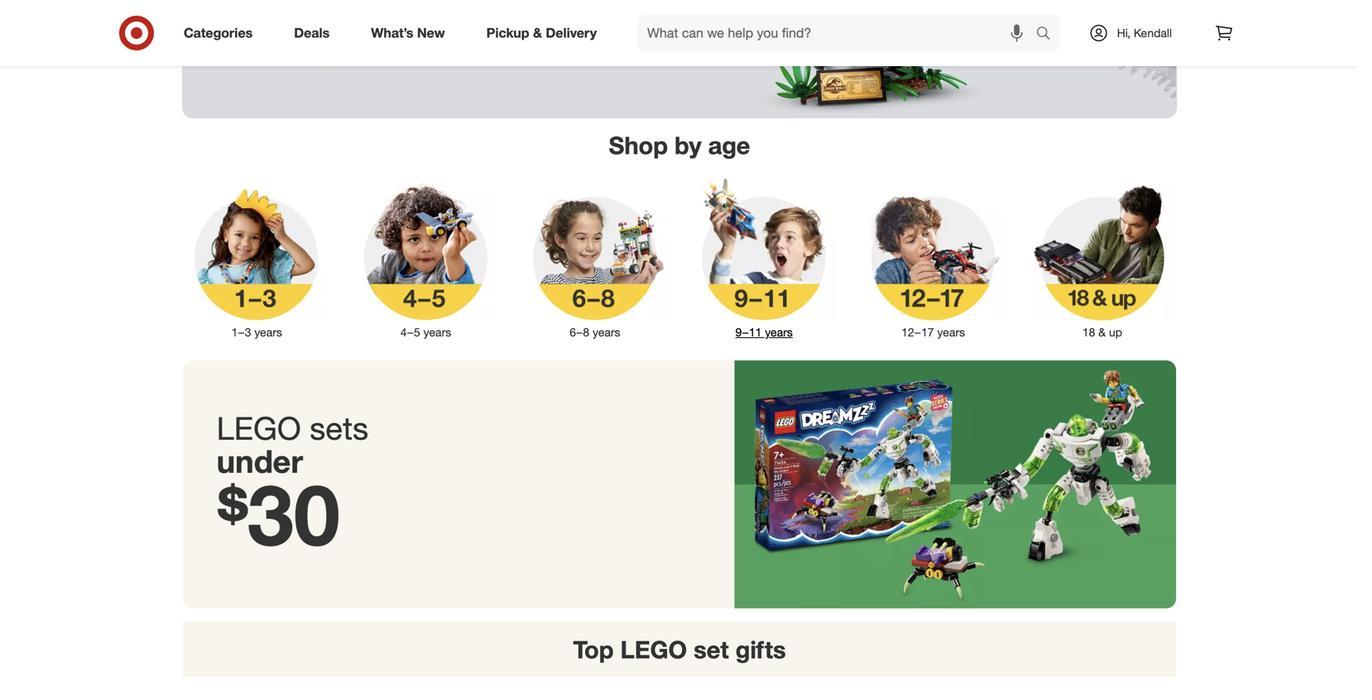 Task type: describe. For each thing, give the bounding box(es) containing it.
pickup & delivery link
[[472, 15, 617, 51]]

12–17 years
[[901, 325, 965, 340]]

top lego set gifts
[[573, 636, 786, 665]]

& for 18
[[1098, 325, 1106, 340]]

years for 6–8 years
[[593, 325, 620, 340]]

9–11
[[735, 325, 762, 340]]

9–11 years link
[[680, 172, 849, 341]]

pickup & delivery
[[486, 25, 597, 41]]

12–17
[[901, 325, 934, 340]]

categories
[[184, 25, 253, 41]]

carousel region
[[183, 623, 1176, 678]]

under
[[217, 442, 303, 481]]

search button
[[1028, 15, 1068, 55]]

12–17 years link
[[849, 172, 1018, 341]]

& for pickup
[[533, 25, 542, 41]]

$30
[[217, 464, 340, 566]]

what's
[[371, 25, 413, 41]]

shop
[[609, 131, 668, 160]]

6–8
[[570, 325, 589, 340]]

1–3
[[231, 325, 251, 340]]

by
[[675, 131, 702, 160]]

18 & up link
[[1018, 172, 1187, 341]]

up
[[1109, 325, 1122, 340]]

new
[[417, 25, 445, 41]]

years for 9–11 years
[[765, 325, 793, 340]]

what's new
[[371, 25, 445, 41]]

sets
[[310, 409, 368, 448]]

categories link
[[170, 15, 273, 51]]

age
[[708, 131, 750, 160]]

lego sets under
[[217, 409, 368, 481]]

4–5
[[400, 325, 420, 340]]

lego inside carousel 'region'
[[620, 636, 687, 665]]

years for 1–3 years
[[254, 325, 282, 340]]



Task type: locate. For each thing, give the bounding box(es) containing it.
years right 6–8
[[593, 325, 620, 340]]

years for 4–5 years
[[423, 325, 451, 340]]

1 vertical spatial lego
[[620, 636, 687, 665]]

lego
[[217, 409, 301, 448], [620, 636, 687, 665]]

18 & up
[[1082, 325, 1122, 340]]

years inside 12–17 years link
[[937, 325, 965, 340]]

top
[[573, 636, 614, 665]]

6–8 years
[[570, 325, 620, 340]]

4 years from the left
[[765, 325, 793, 340]]

deals link
[[280, 15, 350, 51]]

2 years from the left
[[423, 325, 451, 340]]

1 vertical spatial &
[[1098, 325, 1106, 340]]

0 horizontal spatial &
[[533, 25, 542, 41]]

kendall
[[1134, 26, 1172, 40]]

1–3 years
[[231, 325, 282, 340]]

& right 18
[[1098, 325, 1106, 340]]

hi, kendall
[[1117, 26, 1172, 40]]

years inside "1–3 years" link
[[254, 325, 282, 340]]

shop by age
[[609, 131, 750, 160]]

what's new link
[[357, 15, 466, 51]]

years right 12–17
[[937, 325, 965, 340]]

& inside "link"
[[1098, 325, 1106, 340]]

3 years from the left
[[593, 325, 620, 340]]

years
[[254, 325, 282, 340], [423, 325, 451, 340], [593, 325, 620, 340], [765, 325, 793, 340], [937, 325, 965, 340]]

years right 4–5
[[423, 325, 451, 340]]

& right the pickup
[[533, 25, 542, 41]]

lego left set
[[620, 636, 687, 665]]

set
[[694, 636, 729, 665]]

years inside 4–5 years link
[[423, 325, 451, 340]]

9–11 years
[[735, 325, 793, 340]]

lego inside lego sets under
[[217, 409, 301, 448]]

hi,
[[1117, 26, 1131, 40]]

0 vertical spatial lego
[[217, 409, 301, 448]]

&
[[533, 25, 542, 41], [1098, 325, 1106, 340]]

6–8 years link
[[510, 172, 680, 341]]

years inside 6–8 years link
[[593, 325, 620, 340]]

0 horizontal spatial lego
[[217, 409, 301, 448]]

years for 12–17 years
[[937, 325, 965, 340]]

deals
[[294, 25, 330, 41]]

years inside 9–11 years link
[[765, 325, 793, 340]]

1 horizontal spatial &
[[1098, 325, 1106, 340]]

18
[[1082, 325, 1095, 340]]

1–3 years link
[[172, 172, 341, 341]]

years right the 9–11
[[765, 325, 793, 340]]

4–5 years link
[[341, 172, 510, 341]]

delivery
[[546, 25, 597, 41]]

lego left 'sets' in the bottom of the page
[[217, 409, 301, 448]]

5 years from the left
[[937, 325, 965, 340]]

4–5 years
[[400, 325, 451, 340]]

pickup
[[486, 25, 529, 41]]

search
[[1028, 27, 1068, 43]]

1 years from the left
[[254, 325, 282, 340]]

years right 1–3
[[254, 325, 282, 340]]

1 horizontal spatial lego
[[620, 636, 687, 665]]

0 vertical spatial &
[[533, 25, 542, 41]]

What can we help you find? suggestions appear below search field
[[637, 15, 1040, 51]]

gifts
[[736, 636, 786, 665]]



Task type: vqa. For each thing, say whether or not it's contained in the screenshot.
Hi, Terry
no



